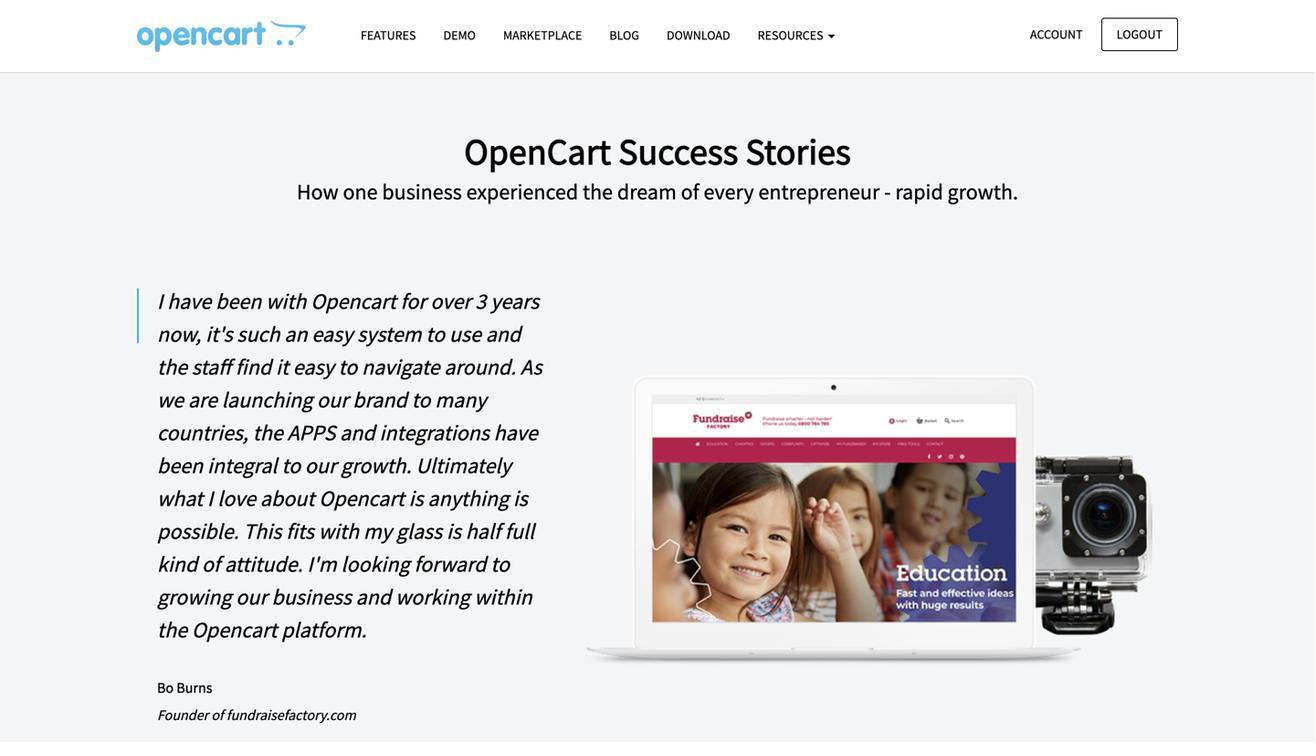 Task type: locate. For each thing, give the bounding box(es) containing it.
0 vertical spatial business
[[382, 178, 462, 205]]

growth. up my
[[341, 452, 412, 479]]

opencart down 'growing'
[[192, 616, 277, 644]]

business
[[382, 178, 462, 205], [272, 583, 352, 611]]

of
[[681, 178, 699, 205], [202, 551, 220, 578], [211, 706, 224, 725]]

resources link
[[744, 19, 849, 51]]

our up apps at the left of page
[[317, 386, 348, 414]]

1 vertical spatial with
[[318, 518, 359, 545]]

and down brand
[[340, 419, 375, 446]]

half
[[466, 518, 500, 545]]

one
[[343, 178, 378, 205]]

now,
[[157, 320, 201, 348]]

is left the half
[[447, 518, 461, 545]]

been up what
[[157, 452, 203, 479]]

1 vertical spatial and
[[340, 419, 375, 446]]

of right the 'founder'
[[211, 706, 224, 725]]

logout
[[1117, 26, 1163, 42]]

i left love
[[207, 485, 213, 512]]

how
[[297, 178, 339, 205]]

1 vertical spatial have
[[494, 419, 538, 446]]

opencart up system
[[311, 287, 396, 315]]

been
[[216, 287, 261, 315], [157, 452, 203, 479]]

is up glass
[[409, 485, 423, 512]]

1 horizontal spatial growth.
[[948, 178, 1018, 205]]

have up 'ultimately' on the left bottom
[[494, 419, 538, 446]]

around.
[[444, 353, 516, 381]]

features
[[361, 27, 416, 43]]

marketplace link
[[489, 19, 596, 51]]

1 vertical spatial of
[[202, 551, 220, 578]]

it's
[[206, 320, 233, 348]]

1 vertical spatial i
[[207, 485, 213, 512]]

1 horizontal spatial business
[[382, 178, 462, 205]]

our down attitude.
[[236, 583, 267, 611]]

0 horizontal spatial been
[[157, 452, 203, 479]]

marketplace
[[503, 27, 582, 43]]

easy right it
[[293, 353, 334, 381]]

easy
[[312, 320, 353, 348], [293, 353, 334, 381]]

demo link
[[430, 19, 489, 51]]

bo burns
[[157, 679, 212, 697]]

founder
[[157, 706, 208, 725]]

have up now,
[[167, 287, 211, 315]]

1 horizontal spatial have
[[494, 419, 538, 446]]

countries,
[[157, 419, 248, 446]]

are
[[188, 386, 217, 414]]

glass
[[396, 518, 442, 545]]

growth. right the rapid
[[948, 178, 1018, 205]]

1 vertical spatial easy
[[293, 353, 334, 381]]

and down 'years'
[[486, 320, 521, 348]]

possible.
[[157, 518, 239, 545]]

our down apps at the left of page
[[305, 452, 336, 479]]

-
[[884, 178, 891, 205]]

as
[[520, 353, 542, 381]]

and
[[486, 320, 521, 348], [340, 419, 375, 446], [356, 583, 391, 611]]

i have been with opencart for over 3 years now, it's such an easy system to use and the staff find it easy to navigate around. as we are launching our brand to many countries, the apps and integrations have been integral to our growth. ultimately what i love about opencart is anything is possible. this fits with my glass is half full kind of attitude. i'm looking forward to growing our business and working within the opencart platform.
[[157, 287, 542, 644]]

logout link
[[1101, 18, 1178, 51]]

3
[[475, 287, 486, 315]]

1 horizontal spatial i
[[207, 485, 213, 512]]

1 vertical spatial been
[[157, 452, 203, 479]]

growth.
[[948, 178, 1018, 205], [341, 452, 412, 479]]

0 vertical spatial with
[[266, 287, 306, 315]]

many
[[435, 386, 486, 414]]

opencart
[[464, 128, 611, 174]]

features link
[[347, 19, 430, 51]]

growth. inside "opencart success stories how one business experienced the dream of every entrepreneur - rapid growth."
[[948, 178, 1018, 205]]

the down launching
[[253, 419, 283, 446]]

the left the "dream" at the top
[[583, 178, 613, 205]]

looking
[[341, 551, 410, 578]]

0 vertical spatial opencart
[[311, 287, 396, 315]]

have
[[167, 287, 211, 315], [494, 419, 538, 446]]

1 horizontal spatial been
[[216, 287, 261, 315]]

business inside i have been with opencart for over 3 years now, it's such an easy system to use and the staff find it easy to navigate around. as we are launching our brand to many countries, the apps and integrations have been integral to our growth. ultimately what i love about opencart is anything is possible. this fits with my glass is half full kind of attitude. i'm looking forward to growing our business and working within the opencart platform.
[[272, 583, 352, 611]]

download
[[667, 27, 730, 43]]

with
[[266, 287, 306, 315], [318, 518, 359, 545]]

to up about
[[282, 452, 301, 479]]

brand
[[353, 386, 407, 414]]

and down "looking"
[[356, 583, 391, 611]]

to
[[426, 320, 445, 348], [338, 353, 357, 381], [412, 386, 431, 414], [282, 452, 301, 479], [491, 551, 510, 578]]

opencart
[[311, 287, 396, 315], [319, 485, 404, 512], [192, 616, 277, 644]]

of left every
[[681, 178, 699, 205]]

business right "one"
[[382, 178, 462, 205]]

use
[[449, 320, 481, 348]]

easy right an
[[312, 320, 353, 348]]

we
[[157, 386, 184, 414]]

account
[[1030, 26, 1083, 42]]

1 horizontal spatial with
[[318, 518, 359, 545]]

0 vertical spatial our
[[317, 386, 348, 414]]

opencart up my
[[319, 485, 404, 512]]

2 horizontal spatial is
[[513, 485, 528, 512]]

launching
[[222, 386, 313, 414]]

is up full at left bottom
[[513, 485, 528, 512]]

0 vertical spatial growth.
[[948, 178, 1018, 205]]

with up an
[[266, 287, 306, 315]]

i
[[157, 287, 163, 315], [207, 485, 213, 512]]

1 vertical spatial business
[[272, 583, 352, 611]]

within
[[474, 583, 532, 611]]

business inside "opencart success stories how one business experienced the dream of every entrepreneur - rapid growth."
[[382, 178, 462, 205]]

0 vertical spatial been
[[216, 287, 261, 315]]

the inside "opencart success stories how one business experienced the dream of every entrepreneur - rapid growth."
[[583, 178, 613, 205]]

0 horizontal spatial growth.
[[341, 452, 412, 479]]

of right kind
[[202, 551, 220, 578]]

account link
[[1015, 18, 1098, 51]]

with up i'm
[[318, 518, 359, 545]]

working
[[395, 583, 470, 611]]

what
[[157, 485, 203, 512]]

i up now,
[[157, 287, 163, 315]]

0 vertical spatial of
[[681, 178, 699, 205]]

our
[[317, 386, 348, 414], [305, 452, 336, 479], [236, 583, 267, 611]]

0 horizontal spatial is
[[409, 485, 423, 512]]

the
[[583, 178, 613, 205], [157, 353, 187, 381], [253, 419, 283, 446], [157, 616, 187, 644]]

fits
[[286, 518, 314, 545]]

burns
[[177, 679, 212, 697]]

0 horizontal spatial business
[[272, 583, 352, 611]]

2 vertical spatial our
[[236, 583, 267, 611]]

of inside i have been with opencart for over 3 years now, it's such an easy system to use and the staff find it easy to navigate around. as we are launching our brand to many countries, the apps and integrations have been integral to our growth. ultimately what i love about opencart is anything is possible. this fits with my glass is half full kind of attitude. i'm looking forward to growing our business and working within the opencart platform.
[[202, 551, 220, 578]]

1 vertical spatial growth.
[[341, 452, 412, 479]]

been up it's
[[216, 287, 261, 315]]

is
[[409, 485, 423, 512], [513, 485, 528, 512], [447, 518, 461, 545]]

system
[[357, 320, 421, 348]]

business down i'm
[[272, 583, 352, 611]]

i'm
[[307, 551, 337, 578]]

blog
[[609, 27, 639, 43]]

kind
[[157, 551, 197, 578]]

to up integrations
[[412, 386, 431, 414]]

opencart success stories how one business experienced the dream of every entrepreneur - rapid growth.
[[297, 128, 1018, 205]]

0 vertical spatial i
[[157, 287, 163, 315]]

0 vertical spatial have
[[167, 287, 211, 315]]



Task type: vqa. For each thing, say whether or not it's contained in the screenshot.
the OpenCart Blog LINK
no



Task type: describe. For each thing, give the bounding box(es) containing it.
to up within
[[491, 551, 510, 578]]

success
[[618, 128, 738, 174]]

fundraisefactory.com
[[226, 706, 356, 725]]

about
[[260, 485, 315, 512]]

staff
[[192, 353, 231, 381]]

for
[[400, 287, 426, 315]]

apps
[[287, 419, 336, 446]]

the up we
[[157, 353, 187, 381]]

blog link
[[596, 19, 653, 51]]

integral
[[207, 452, 277, 479]]

stories
[[746, 128, 851, 174]]

platform.
[[281, 616, 367, 644]]

1 vertical spatial our
[[305, 452, 336, 479]]

growing
[[157, 583, 231, 611]]

2 vertical spatial of
[[211, 706, 224, 725]]

0 vertical spatial easy
[[312, 320, 353, 348]]

to left use
[[426, 320, 445, 348]]

0 horizontal spatial i
[[157, 287, 163, 315]]

dream
[[617, 178, 677, 205]]

it
[[276, 353, 289, 381]]

love
[[217, 485, 256, 512]]

my
[[363, 518, 392, 545]]

forward
[[414, 551, 486, 578]]

demo
[[443, 27, 476, 43]]

bo
[[157, 679, 174, 697]]

2 vertical spatial opencart
[[192, 616, 277, 644]]

this
[[243, 518, 282, 545]]

the down 'growing'
[[157, 616, 187, 644]]

years
[[491, 287, 539, 315]]

0 vertical spatial and
[[486, 320, 521, 348]]

download link
[[653, 19, 744, 51]]

attitude.
[[225, 551, 303, 578]]

an
[[284, 320, 307, 348]]

entrepreneur
[[758, 178, 880, 205]]

resources
[[758, 27, 826, 43]]

founder of fundraisefactory.com
[[157, 706, 356, 725]]

navigate
[[362, 353, 440, 381]]

2 vertical spatial and
[[356, 583, 391, 611]]

1 horizontal spatial is
[[447, 518, 461, 545]]

to up brand
[[338, 353, 357, 381]]

integrations
[[379, 419, 489, 446]]

experienced
[[466, 178, 578, 205]]

rapid
[[895, 178, 943, 205]]

opencart - showcase image
[[137, 19, 306, 52]]

find
[[235, 353, 271, 381]]

growth. inside i have been with opencart for over 3 years now, it's such an easy system to use and the staff find it easy to navigate around. as we are launching our brand to many countries, the apps and integrations have been integral to our growth. ultimately what i love about opencart is anything is possible. this fits with my glass is half full kind of attitude. i'm looking forward to growing our business and working within the opencart platform.
[[341, 452, 412, 479]]

anything
[[428, 485, 509, 512]]

ultimately
[[416, 452, 511, 479]]

of inside "opencart success stories how one business experienced the dream of every entrepreneur - rapid growth."
[[681, 178, 699, 205]]

0 horizontal spatial with
[[266, 287, 306, 315]]

0 horizontal spatial have
[[167, 287, 211, 315]]

over
[[431, 287, 471, 315]]

full
[[505, 518, 534, 545]]

1 vertical spatial opencart
[[319, 485, 404, 512]]

every
[[704, 178, 754, 205]]

such
[[237, 320, 280, 348]]



